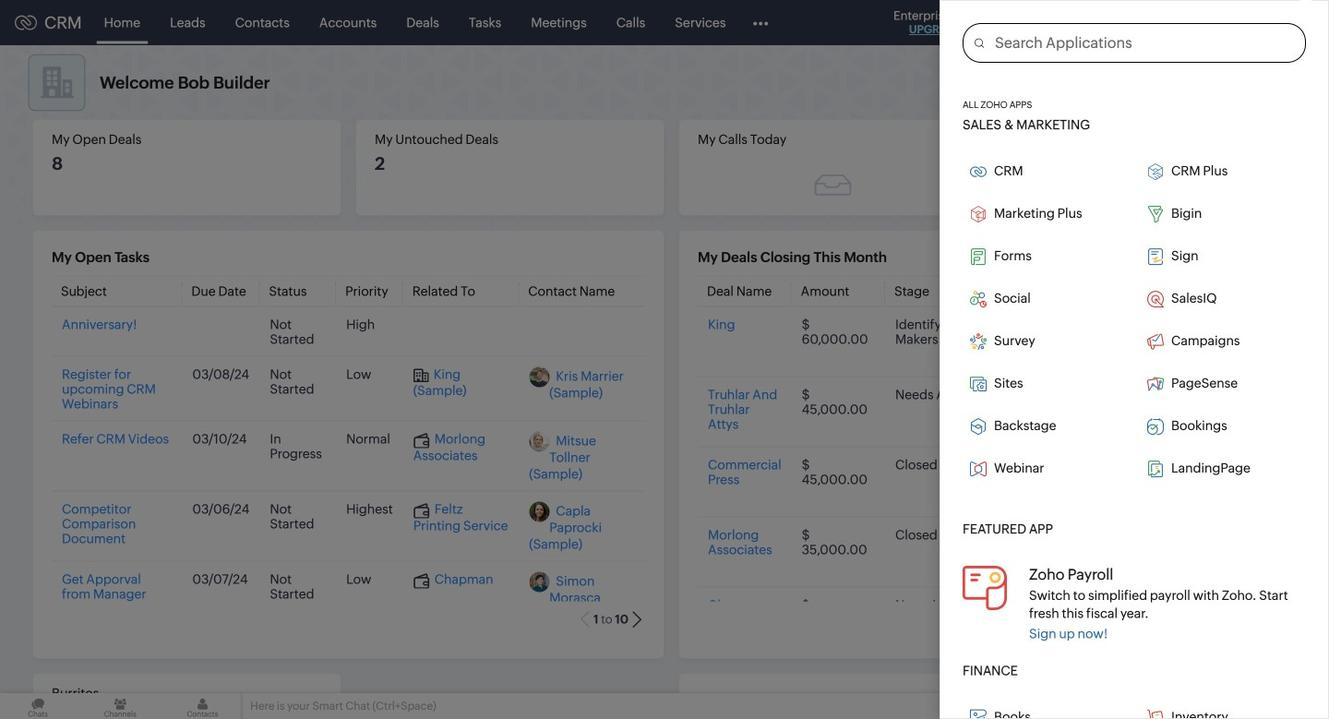 Task type: describe. For each thing, give the bounding box(es) containing it.
Search Applications text field
[[984, 24, 1306, 62]]

profile element
[[1236, 0, 1287, 45]]

search element
[[1050, 0, 1088, 45]]

contacts image
[[165, 694, 241, 719]]

zoho payroll image
[[963, 566, 1008, 610]]



Task type: locate. For each thing, give the bounding box(es) containing it.
signals element
[[1088, 0, 1123, 45]]

channels image
[[82, 694, 158, 719]]

profile image
[[1247, 8, 1276, 37]]

signals image
[[1099, 15, 1112, 30]]

search image
[[1061, 15, 1077, 30]]

calendar image
[[1134, 15, 1150, 30]]

logo image
[[15, 15, 37, 30]]

chats image
[[0, 694, 76, 719]]



Task type: vqa. For each thing, say whether or not it's contained in the screenshot.
Home link
no



